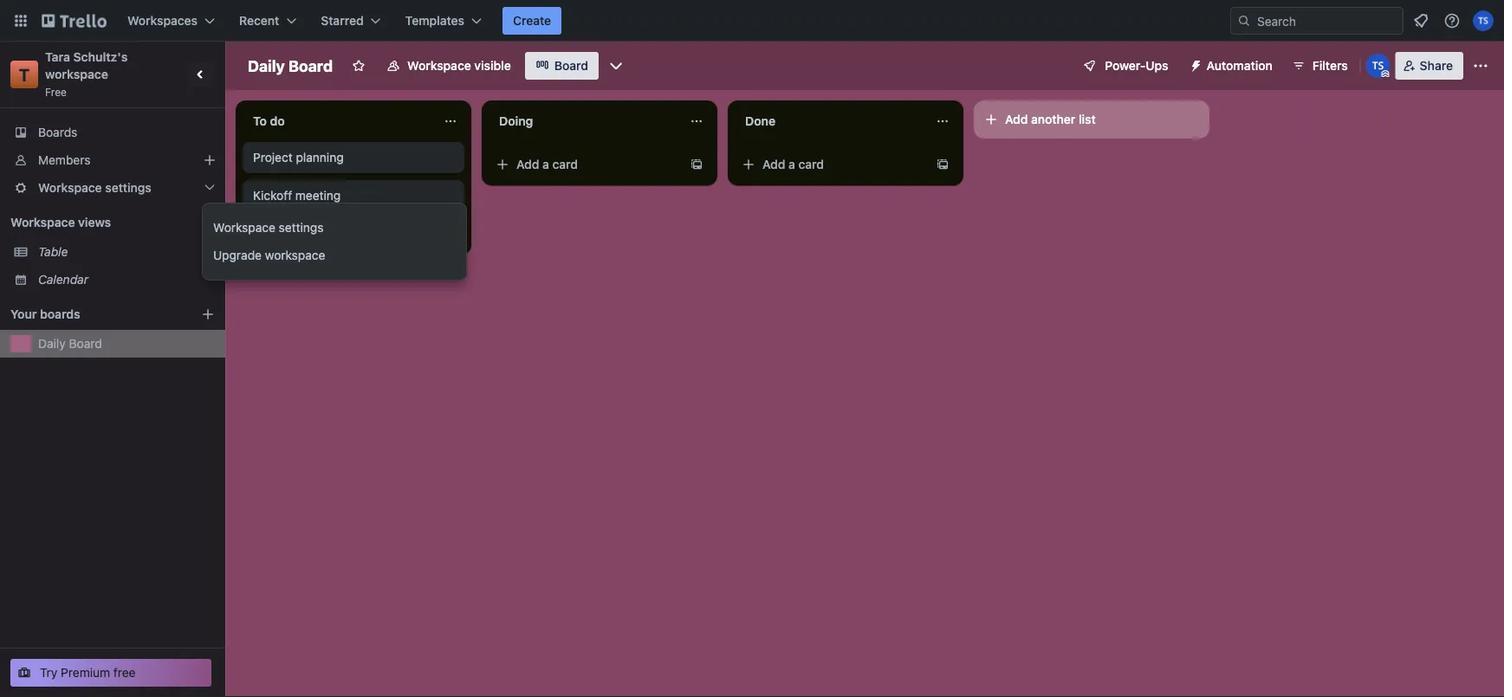 Task type: vqa. For each thing, say whether or not it's contained in the screenshot.
THE PROJECT PLANNING link
yes



Task type: locate. For each thing, give the bounding box(es) containing it.
a down done text field
[[789, 157, 796, 172]]

0 horizontal spatial workspace
[[45, 67, 108, 81]]

daily board down recent dropdown button
[[248, 56, 333, 75]]

a
[[543, 157, 550, 172], [789, 157, 796, 172], [297, 227, 303, 241]]

workspace inside tara schultz's workspace free
[[45, 67, 108, 81]]

board down your boards with 1 items element
[[69, 337, 102, 351]]

a down "doing" text field
[[543, 157, 550, 172]]

add a card
[[517, 157, 578, 172], [763, 157, 825, 172], [270, 227, 332, 241]]

0 vertical spatial daily
[[248, 56, 285, 75]]

card for done
[[799, 157, 825, 172]]

list
[[1079, 112, 1096, 127]]

1 vertical spatial workspace
[[265, 248, 325, 263]]

2 horizontal spatial board
[[555, 59, 589, 73]]

add left another
[[1006, 112, 1029, 127]]

schultz's
[[73, 50, 128, 64]]

done
[[746, 114, 776, 128]]

templates
[[405, 13, 465, 28]]

workspace settings down members link
[[38, 181, 152, 195]]

workspace settings button
[[0, 174, 225, 202]]

doing
[[499, 114, 533, 128]]

0 horizontal spatial tara schultz (taraschultz7) image
[[1367, 54, 1391, 78]]

daily board link
[[38, 336, 215, 353]]

calendar
[[38, 273, 88, 287]]

workspace settings
[[38, 181, 152, 195], [213, 221, 324, 235]]

workspace settings up upgrade workspace
[[213, 221, 324, 235]]

tara schultz (taraschultz7) image right open information menu image
[[1474, 10, 1495, 31]]

add a card down done
[[763, 157, 825, 172]]

2 horizontal spatial add a card button
[[735, 151, 929, 179]]

2 horizontal spatial a
[[789, 157, 796, 172]]

1 vertical spatial daily
[[38, 337, 66, 351]]

card down done text field
[[799, 157, 825, 172]]

try
[[40, 666, 58, 681]]

to do
[[253, 114, 285, 128]]

settings down members link
[[105, 181, 152, 195]]

0 horizontal spatial settings
[[105, 181, 152, 195]]

upgrade
[[213, 248, 262, 263]]

kickoff
[[253, 189, 292, 203]]

daily down your boards
[[38, 337, 66, 351]]

your boards
[[10, 307, 80, 322]]

tara schultz's workspace free
[[45, 50, 131, 98]]

0 horizontal spatial workspace settings
[[38, 181, 152, 195]]

table
[[38, 245, 68, 259]]

1 vertical spatial workspace settings
[[213, 221, 324, 235]]

board
[[289, 56, 333, 75], [555, 59, 589, 73], [69, 337, 102, 351]]

boards
[[38, 125, 77, 140]]

kickoff meeting link
[[253, 187, 454, 205]]

meeting
[[296, 189, 341, 203]]

1 horizontal spatial board
[[289, 56, 333, 75]]

2 horizontal spatial card
[[799, 157, 825, 172]]

create button
[[503, 7, 562, 35]]

Search field
[[1252, 8, 1404, 34]]

1 vertical spatial daily board
[[38, 337, 102, 351]]

1 horizontal spatial card
[[553, 157, 578, 172]]

board link
[[525, 52, 599, 80]]

premium
[[61, 666, 110, 681]]

add a card down the doing
[[517, 157, 578, 172]]

0 vertical spatial workspace settings
[[38, 181, 152, 195]]

board left customize views image
[[555, 59, 589, 73]]

add a card button down kickoff meeting link
[[243, 220, 437, 248]]

your boards with 1 items element
[[10, 304, 175, 325]]

daily
[[248, 56, 285, 75], [38, 337, 66, 351]]

create
[[513, 13, 552, 28]]

workspace navigation collapse icon image
[[189, 62, 213, 87]]

add a card down kickoff meeting
[[270, 227, 332, 241]]

1 horizontal spatial a
[[543, 157, 550, 172]]

primary element
[[0, 0, 1505, 42]]

0 notifications image
[[1411, 10, 1432, 31]]

add a card for doing
[[517, 157, 578, 172]]

workspace down tara
[[45, 67, 108, 81]]

settings
[[105, 181, 152, 195], [279, 221, 324, 235]]

add up upgrade workspace
[[270, 227, 293, 241]]

workspace
[[45, 67, 108, 81], [265, 248, 325, 263]]

daily board down boards
[[38, 337, 102, 351]]

power-
[[1106, 59, 1146, 73]]

workspace down members
[[38, 181, 102, 195]]

1 horizontal spatial add a card button
[[489, 151, 683, 179]]

try premium free button
[[10, 660, 212, 687]]

0 horizontal spatial daily board
[[38, 337, 102, 351]]

ups
[[1146, 59, 1169, 73]]

1 horizontal spatial workspace settings
[[213, 221, 324, 235]]

automation button
[[1183, 52, 1284, 80]]

1 horizontal spatial settings
[[279, 221, 324, 235]]

members
[[38, 153, 91, 167]]

card up upgrade workspace link
[[307, 227, 332, 241]]

workspace visible button
[[376, 52, 522, 80]]

daily inside 'board name' text field
[[248, 56, 285, 75]]

0 horizontal spatial board
[[69, 337, 102, 351]]

workspace inside dropdown button
[[38, 181, 102, 195]]

filters
[[1313, 59, 1349, 73]]

add a card button down "doing" text field
[[489, 151, 683, 179]]

kickoff meeting
[[253, 189, 341, 203]]

upgrade workspace link
[[203, 242, 487, 270]]

1 horizontal spatial daily
[[248, 56, 285, 75]]

project planning link
[[253, 149, 454, 166]]

members link
[[0, 147, 225, 174]]

a up upgrade workspace
[[297, 227, 303, 241]]

board left star or unstar board icon
[[289, 56, 333, 75]]

add a card button down done text field
[[735, 151, 929, 179]]

workspace
[[408, 59, 471, 73], [38, 181, 102, 195], [10, 215, 75, 230], [213, 221, 276, 235]]

starred
[[321, 13, 364, 28]]

daily board inside 'board name' text field
[[248, 56, 333, 75]]

Done text field
[[735, 107, 926, 135]]

visible
[[475, 59, 511, 73]]

1 vertical spatial settings
[[279, 221, 324, 235]]

automation
[[1207, 59, 1273, 73]]

upgrade workspace
[[213, 248, 325, 263]]

1 horizontal spatial add a card
[[517, 157, 578, 172]]

workspace down "workspace settings" link
[[265, 248, 325, 263]]

settings down kickoff meeting
[[279, 221, 324, 235]]

card
[[553, 157, 578, 172], [799, 157, 825, 172], [307, 227, 332, 241]]

sm image
[[1183, 52, 1207, 76]]

tara schultz (taraschultz7) image
[[1474, 10, 1495, 31], [1367, 54, 1391, 78]]

tara schultz (taraschultz7) image right filters
[[1367, 54, 1391, 78]]

add
[[1006, 112, 1029, 127], [517, 157, 540, 172], [763, 157, 786, 172], [270, 227, 293, 241]]

add a card button
[[489, 151, 683, 179], [735, 151, 929, 179], [243, 220, 437, 248]]

power-ups button
[[1071, 52, 1180, 80]]

0 horizontal spatial card
[[307, 227, 332, 241]]

0 vertical spatial workspace
[[45, 67, 108, 81]]

card down "doing" text field
[[553, 157, 578, 172]]

1 horizontal spatial daily board
[[248, 56, 333, 75]]

2 horizontal spatial add a card
[[763, 157, 825, 172]]

daily down recent dropdown button
[[248, 56, 285, 75]]

this member is an admin of this board. image
[[1382, 70, 1390, 78]]

t link
[[10, 61, 38, 88]]

workspace down the templates popup button
[[408, 59, 471, 73]]

settings inside dropdown button
[[105, 181, 152, 195]]

0 vertical spatial settings
[[105, 181, 152, 195]]

workspace settings inside dropdown button
[[38, 181, 152, 195]]

0 vertical spatial tara schultz (taraschultz7) image
[[1474, 10, 1495, 31]]

daily board
[[248, 56, 333, 75], [38, 337, 102, 351]]

To do text field
[[243, 107, 433, 135]]

card for doing
[[553, 157, 578, 172]]

0 vertical spatial daily board
[[248, 56, 333, 75]]



Task type: describe. For each thing, give the bounding box(es) containing it.
views
[[78, 215, 111, 230]]

planning
[[296, 150, 344, 165]]

1 horizontal spatial tara schultz (taraschultz7) image
[[1474, 10, 1495, 31]]

workspace visible
[[408, 59, 511, 73]]

project
[[253, 150, 293, 165]]

Doing text field
[[489, 107, 680, 135]]

recent
[[239, 13, 279, 28]]

boards
[[40, 307, 80, 322]]

star or unstar board image
[[352, 59, 366, 73]]

open information menu image
[[1444, 12, 1462, 29]]

0 horizontal spatial daily
[[38, 337, 66, 351]]

0 horizontal spatial add a card button
[[243, 220, 437, 248]]

Board name text field
[[239, 52, 342, 80]]

project planning
[[253, 150, 344, 165]]

workspace inside button
[[408, 59, 471, 73]]

customize views image
[[608, 57, 625, 75]]

add a card button for done
[[735, 151, 929, 179]]

1 horizontal spatial workspace
[[265, 248, 325, 263]]

workspace up table on the top of page
[[10, 215, 75, 230]]

show menu image
[[1473, 57, 1490, 75]]

board inside text field
[[289, 56, 333, 75]]

workspace up upgrade
[[213, 221, 276, 235]]

add a card button for doing
[[489, 151, 683, 179]]

0 horizontal spatial add a card
[[270, 227, 332, 241]]

boards link
[[0, 119, 225, 147]]

workspaces
[[127, 13, 198, 28]]

workspace views
[[10, 215, 111, 230]]

create from template… image
[[936, 158, 950, 172]]

0 horizontal spatial a
[[297, 227, 303, 241]]

add another list button
[[974, 101, 1210, 139]]

add inside button
[[1006, 112, 1029, 127]]

to
[[253, 114, 267, 128]]

free
[[114, 666, 136, 681]]

table link
[[38, 244, 215, 261]]

workspaces button
[[117, 7, 225, 35]]

power-ups
[[1106, 59, 1169, 73]]

starred button
[[311, 7, 392, 35]]

create from template… image
[[690, 158, 704, 172]]

a for done
[[789, 157, 796, 172]]

1 vertical spatial tara schultz (taraschultz7) image
[[1367, 54, 1391, 78]]

tara
[[45, 50, 70, 64]]

add a card for done
[[763, 157, 825, 172]]

do
[[270, 114, 285, 128]]

templates button
[[395, 7, 492, 35]]

another
[[1032, 112, 1076, 127]]

add down the doing
[[517, 157, 540, 172]]

add down done
[[763, 157, 786, 172]]

tara schultz's workspace link
[[45, 50, 131, 81]]

t
[[19, 64, 30, 85]]

share
[[1421, 59, 1454, 73]]

free
[[45, 86, 67, 98]]

workspace settings link
[[203, 214, 487, 242]]

filters button
[[1287, 52, 1354, 80]]

try premium free
[[40, 666, 136, 681]]

daily board inside daily board link
[[38, 337, 102, 351]]

add another list
[[1006, 112, 1096, 127]]

share button
[[1396, 52, 1464, 80]]

a for doing
[[543, 157, 550, 172]]

board inside "link"
[[555, 59, 589, 73]]

back to home image
[[42, 7, 107, 35]]

your
[[10, 307, 37, 322]]

add board image
[[201, 308, 215, 322]]

search image
[[1238, 14, 1252, 28]]

recent button
[[229, 7, 307, 35]]

calendar link
[[38, 271, 215, 289]]



